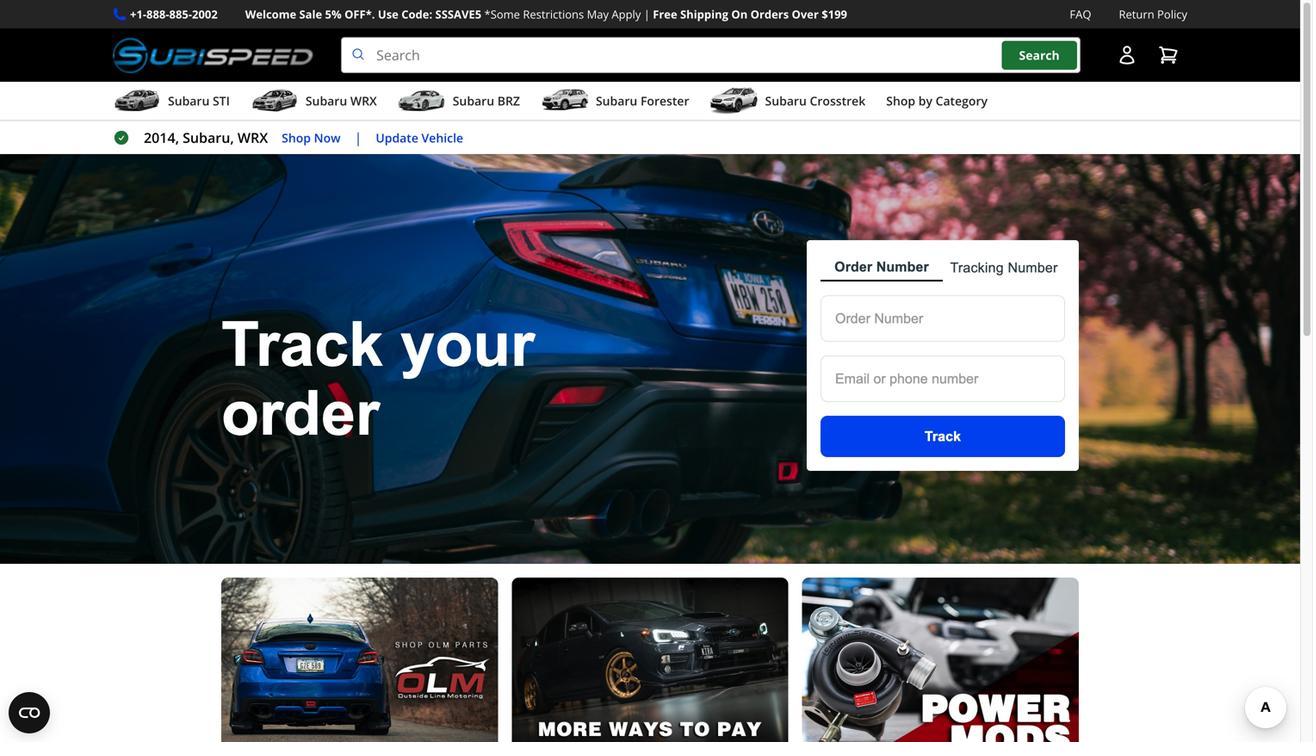 Task type: describe. For each thing, give the bounding box(es) containing it.
code:
[[401, 6, 432, 22]]

now
[[314, 129, 341, 146]]

+1-888-885-2002 link
[[130, 5, 218, 23]]

policy
[[1157, 6, 1187, 22]]

subaru for subaru brz
[[453, 93, 494, 109]]

forester
[[641, 93, 689, 109]]

subaru for subaru sti
[[168, 93, 210, 109]]

subaru wrx button
[[250, 85, 377, 120]]

use
[[378, 6, 399, 22]]

subaru for subaru forester
[[596, 93, 637, 109]]

restrictions
[[523, 6, 584, 22]]

faq
[[1070, 6, 1091, 22]]

update
[[376, 129, 418, 146]]

subispeed logo image
[[113, 37, 314, 73]]

5%
[[325, 6, 342, 22]]

vehicle
[[422, 129, 463, 146]]

subaru forester button
[[541, 85, 689, 120]]

subaru crosstrek button
[[710, 85, 866, 120]]

a subaru crosstrek thumbnail image image
[[710, 88, 758, 114]]

search
[[1019, 47, 1060, 63]]

a subaru wrx thumbnail image image
[[250, 88, 299, 114]]

2014,
[[144, 128, 179, 147]]

subaru forester
[[596, 93, 689, 109]]

subaru wrx
[[306, 93, 377, 109]]

subaru brz
[[453, 93, 520, 109]]

shop by category button
[[886, 85, 988, 120]]

shop now
[[282, 129, 341, 146]]

0 vertical spatial |
[[644, 6, 650, 22]]

shop for shop by category
[[886, 93, 915, 109]]

brz
[[497, 93, 520, 109]]

on
[[731, 6, 748, 22]]

return policy link
[[1119, 5, 1187, 23]]

shipping
[[680, 6, 728, 22]]

a subaru forester thumbnail image image
[[541, 88, 589, 114]]

over
[[792, 6, 819, 22]]

welcome
[[245, 6, 296, 22]]

search button
[[1002, 41, 1077, 70]]

0 horizontal spatial |
[[354, 128, 362, 147]]

wrx inside dropdown button
[[350, 93, 377, 109]]

off*.
[[345, 6, 375, 22]]

subaru sti
[[168, 93, 230, 109]]

subaru,
[[183, 128, 234, 147]]

subaru crosstrek
[[765, 93, 866, 109]]

shop for shop now
[[282, 129, 311, 146]]

+1-888-885-2002
[[130, 6, 218, 22]]

a subaru sti thumbnail image image
[[113, 88, 161, 114]]

sti
[[213, 93, 230, 109]]

return
[[1119, 6, 1154, 22]]



Task type: vqa. For each thing, say whether or not it's contained in the screenshot.
right WRX
yes



Task type: locate. For each thing, give the bounding box(es) containing it.
888-
[[146, 6, 169, 22]]

subaru brz button
[[398, 85, 520, 120]]

1 vertical spatial shop
[[282, 129, 311, 146]]

shop now link
[[282, 128, 341, 148]]

*some
[[484, 6, 520, 22]]

+1-
[[130, 6, 146, 22]]

subaru left brz
[[453, 93, 494, 109]]

subaru sti button
[[113, 85, 230, 120]]

1 horizontal spatial shop
[[886, 93, 915, 109]]

subaru right a subaru crosstrek thumbnail image
[[765, 93, 807, 109]]

category
[[936, 93, 988, 109]]

faq link
[[1070, 5, 1091, 23]]

|
[[644, 6, 650, 22], [354, 128, 362, 147]]

1 vertical spatial wrx
[[238, 128, 268, 147]]

open widget image
[[9, 692, 50, 734]]

3 subaru from the left
[[453, 93, 494, 109]]

wrx up update
[[350, 93, 377, 109]]

subaru up "now"
[[306, 93, 347, 109]]

$199
[[822, 6, 847, 22]]

shop inside dropdown button
[[886, 93, 915, 109]]

| left free
[[644, 6, 650, 22]]

a subaru brz thumbnail image image
[[398, 88, 446, 114]]

subaru
[[168, 93, 210, 109], [306, 93, 347, 109], [453, 93, 494, 109], [596, 93, 637, 109], [765, 93, 807, 109]]

welcome sale 5% off*. use code: sssave5 *some restrictions may apply | free shipping on orders over $199
[[245, 6, 847, 22]]

sale
[[299, 6, 322, 22]]

0 horizontal spatial wrx
[[238, 128, 268, 147]]

sssave5
[[435, 6, 481, 22]]

1 vertical spatial |
[[354, 128, 362, 147]]

0 vertical spatial wrx
[[350, 93, 377, 109]]

free
[[653, 6, 677, 22]]

shop left "now"
[[282, 129, 311, 146]]

subaru left the forester
[[596, 93, 637, 109]]

crosstrek
[[810, 93, 866, 109]]

apply
[[612, 6, 641, 22]]

2014, subaru, wrx
[[144, 128, 268, 147]]

shop left by at the right of page
[[886, 93, 915, 109]]

4 subaru from the left
[[596, 93, 637, 109]]

button image
[[1117, 45, 1138, 66]]

1 subaru from the left
[[168, 93, 210, 109]]

5 subaru from the left
[[765, 93, 807, 109]]

shop
[[886, 93, 915, 109], [282, 129, 311, 146]]

search input field
[[341, 37, 1081, 73]]

0 horizontal spatial shop
[[282, 129, 311, 146]]

885-
[[169, 6, 192, 22]]

wrx down "a subaru wrx thumbnail image"
[[238, 128, 268, 147]]

1 horizontal spatial |
[[644, 6, 650, 22]]

may
[[587, 6, 609, 22]]

update vehicle button
[[376, 128, 463, 148]]

0 vertical spatial shop
[[886, 93, 915, 109]]

update vehicle
[[376, 129, 463, 146]]

subaru for subaru crosstrek
[[765, 93, 807, 109]]

| right "now"
[[354, 128, 362, 147]]

orders
[[751, 6, 789, 22]]

2 subaru from the left
[[306, 93, 347, 109]]

shop by category
[[886, 93, 988, 109]]

subaru for subaru wrx
[[306, 93, 347, 109]]

by
[[919, 93, 933, 109]]

subaru left 'sti' on the top left of page
[[168, 93, 210, 109]]

2002
[[192, 6, 218, 22]]

1 horizontal spatial wrx
[[350, 93, 377, 109]]

return policy
[[1119, 6, 1187, 22]]

wrx
[[350, 93, 377, 109], [238, 128, 268, 147]]



